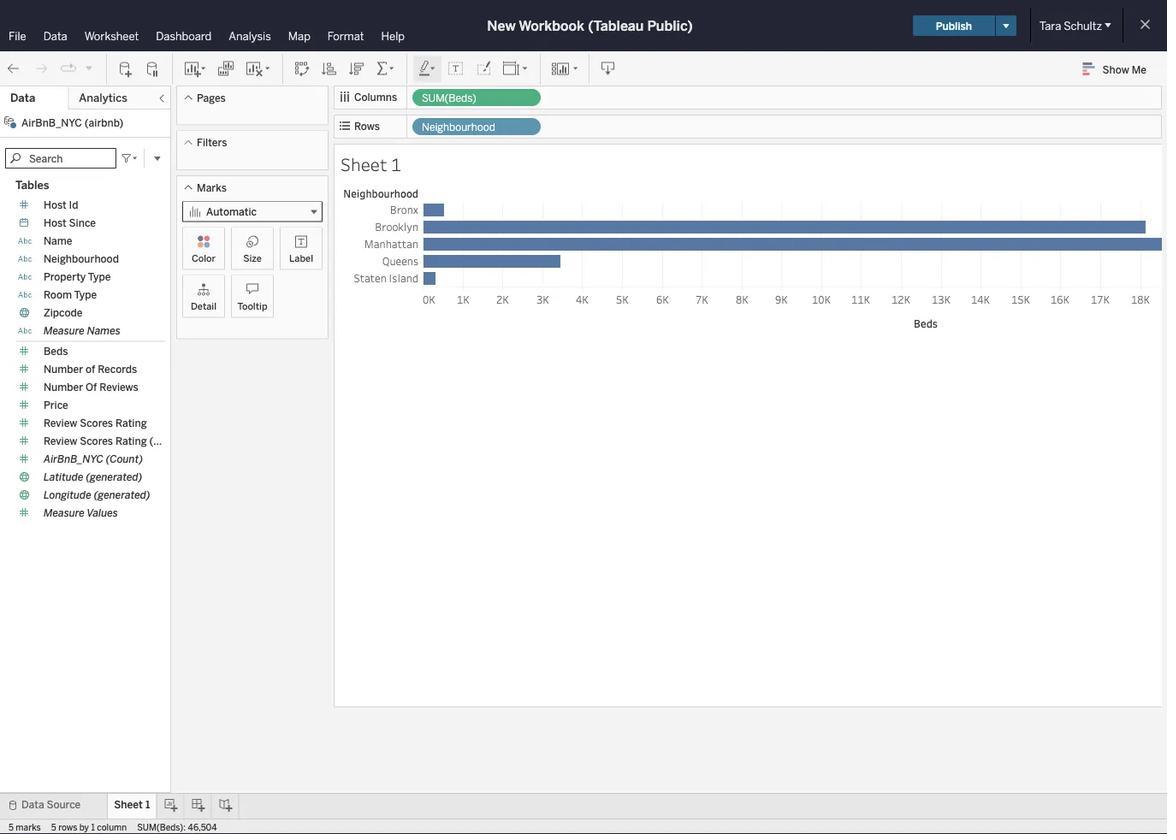 Task type: vqa. For each thing, say whether or not it's contained in the screenshot.
middle Ben Norland image
no



Task type: describe. For each thing, give the bounding box(es) containing it.
0 horizontal spatial sheet 1
[[114, 799, 150, 811]]

of
[[86, 363, 95, 376]]

sorted ascending by sum of beds within neighbourhood image
[[321, 60, 338, 77]]

price
[[44, 399, 68, 412]]

host for host id
[[44, 199, 67, 211]]

tara schultz
[[1040, 19, 1102, 33]]

name
[[44, 235, 72, 247]]

Search text field
[[5, 148, 116, 169]]

number for number of reviews
[[44, 381, 83, 394]]

collapse image
[[157, 93, 167, 104]]

scores for review scores rating
[[80, 417, 113, 430]]

show me button
[[1075, 56, 1162, 82]]

latitude
[[44, 471, 83, 484]]

redo image
[[33, 60, 50, 77]]

tooltip
[[237, 300, 268, 312]]

new worksheet image
[[183, 60, 207, 77]]

airbnb_nyc for airbnb_nyc (airbnb)
[[21, 116, 82, 129]]

publish button
[[913, 15, 995, 36]]

airbnb_nyc (airbnb)
[[21, 116, 124, 129]]

zipcode
[[44, 307, 83, 319]]

5 marks
[[9, 822, 41, 833]]

measure values
[[44, 507, 118, 520]]

replay animation image
[[60, 60, 77, 77]]

host id
[[44, 199, 78, 211]]

duplicate image
[[217, 60, 235, 77]]

(generated) for longitude (generated)
[[94, 489, 150, 502]]

(bin)
[[149, 435, 173, 448]]

room
[[44, 289, 72, 301]]

filters
[[197, 137, 227, 149]]

0 vertical spatial neighbourhood
[[422, 121, 495, 134]]

scores for review scores rating (bin)
[[80, 435, 113, 448]]

schultz
[[1064, 19, 1102, 33]]

review for review scores rating (bin)
[[44, 435, 77, 448]]

fit image
[[502, 60, 530, 77]]

pages
[[197, 92, 226, 104]]

sum(beds):
[[137, 822, 186, 833]]

type for property type
[[88, 271, 111, 283]]

number for number of records
[[44, 363, 83, 376]]

5 for 5 rows by 1 column
[[51, 822, 56, 833]]

0 vertical spatial 1
[[391, 152, 401, 176]]

property
[[44, 271, 86, 283]]

0 vertical spatial data
[[43, 29, 67, 43]]

host since
[[44, 217, 96, 229]]

new
[[487, 18, 516, 34]]

format
[[328, 29, 364, 43]]

measure for measure names
[[44, 325, 85, 337]]

marks. press enter to open the view data window.. use arrow keys to navigate data visualization elements. image
[[423, 201, 1167, 288]]

5 for 5 marks
[[9, 822, 14, 833]]

room type
[[44, 289, 97, 301]]

map
[[288, 29, 311, 43]]

number of records
[[44, 363, 137, 376]]

help
[[381, 29, 405, 43]]

measure names
[[44, 325, 121, 337]]

names
[[87, 325, 121, 337]]

analytics
[[79, 91, 127, 105]]

rating for review scores rating
[[115, 417, 147, 430]]

sorted descending by sum of beds within neighbourhood image
[[348, 60, 365, 77]]

by
[[79, 822, 89, 833]]

label
[[289, 252, 313, 264]]

tara
[[1040, 19, 1062, 33]]

Manhattan, Neighbourhood. Press Space to toggle selection. Press Escape to go back to the left margin. Use arrow keys to navigate headers text field
[[337, 235, 423, 252]]

source
[[47, 799, 81, 811]]

sum(beds): 46,504
[[137, 822, 217, 833]]

review scores rating (bin)
[[44, 435, 173, 448]]

tables
[[15, 178, 49, 192]]

data source
[[21, 799, 81, 811]]

airbnb_nyc for airbnb_nyc (count)
[[44, 453, 103, 466]]

since
[[69, 217, 96, 229]]

swap rows and columns image
[[294, 60, 311, 77]]

1 horizontal spatial 1
[[145, 799, 150, 811]]

format workbook image
[[475, 60, 492, 77]]

type for room type
[[74, 289, 97, 301]]

columns
[[354, 91, 397, 104]]

(tableau
[[588, 18, 644, 34]]

show
[[1103, 63, 1130, 76]]

1 vertical spatial neighbourhood
[[44, 253, 119, 265]]



Task type: locate. For each thing, give the bounding box(es) containing it.
rows
[[58, 822, 77, 833]]

clear sheet image
[[245, 60, 272, 77]]

1 measure from the top
[[44, 325, 85, 337]]

1 number from the top
[[44, 363, 83, 376]]

of
[[86, 381, 97, 394]]

0 vertical spatial host
[[44, 199, 67, 211]]

type
[[88, 271, 111, 283], [74, 289, 97, 301]]

2 rating from the top
[[115, 435, 147, 448]]

0 vertical spatial review
[[44, 417, 77, 430]]

1 vertical spatial airbnb_nyc
[[44, 453, 103, 466]]

new data source image
[[117, 60, 134, 77]]

(generated) for latitude (generated)
[[86, 471, 142, 484]]

replay animation image
[[84, 63, 94, 73]]

undo image
[[5, 60, 22, 77]]

1 vertical spatial sheet
[[114, 799, 143, 811]]

airbnb_nyc
[[21, 116, 82, 129], [44, 453, 103, 466]]

5 left rows
[[51, 822, 56, 833]]

Brooklyn, Neighbourhood. Press Space to toggle selection. Press Escape to go back to the left margin. Use arrow keys to navigate headers text field
[[337, 218, 423, 235]]

1 horizontal spatial neighbourhood
[[422, 121, 495, 134]]

longitude
[[44, 489, 91, 502]]

0 vertical spatial number
[[44, 363, 83, 376]]

2 horizontal spatial 1
[[391, 152, 401, 176]]

1 host from the top
[[44, 199, 67, 211]]

(airbnb)
[[85, 116, 124, 129]]

0 vertical spatial rating
[[115, 417, 147, 430]]

Bronx, Neighbourhood. Press Space to toggle selection. Press Escape to go back to the left margin. Use arrow keys to navigate headers text field
[[337, 201, 423, 218]]

airbnb_nyc (count)
[[44, 453, 143, 466]]

rating up review scores rating (bin)
[[115, 417, 147, 430]]

2 measure from the top
[[44, 507, 85, 520]]

2 number from the top
[[44, 381, 83, 394]]

1
[[391, 152, 401, 176], [145, 799, 150, 811], [91, 822, 95, 833]]

(generated)
[[86, 471, 142, 484], [94, 489, 150, 502]]

(generated) down (count)
[[86, 471, 142, 484]]

pause auto updates image
[[145, 60, 162, 77]]

latitude (generated)
[[44, 471, 142, 484]]

1 vertical spatial review
[[44, 435, 77, 448]]

0 horizontal spatial neighbourhood
[[44, 253, 119, 265]]

dashboard
[[156, 29, 212, 43]]

Queens, Neighbourhood. Press Space to toggle selection. Press Escape to go back to the left margin. Use arrow keys to navigate headers text field
[[337, 252, 423, 270]]

1 vertical spatial sheet 1
[[114, 799, 150, 811]]

1 vertical spatial (generated)
[[94, 489, 150, 502]]

host up name at the left of page
[[44, 217, 67, 229]]

show/hide cards image
[[551, 60, 579, 77]]

1 vertical spatial number
[[44, 381, 83, 394]]

1 vertical spatial data
[[10, 91, 35, 105]]

1 vertical spatial scores
[[80, 435, 113, 448]]

0 horizontal spatial 5
[[9, 822, 14, 833]]

type down the property type
[[74, 289, 97, 301]]

airbnb_nyc up 'search' text box
[[21, 116, 82, 129]]

rating for review scores rating (bin)
[[115, 435, 147, 448]]

2 5 from the left
[[51, 822, 56, 833]]

0 vertical spatial sheet
[[341, 152, 387, 176]]

worksheet
[[84, 29, 139, 43]]

1 vertical spatial host
[[44, 217, 67, 229]]

number up price
[[44, 381, 83, 394]]

highlight image
[[418, 60, 437, 77]]

workbook
[[519, 18, 585, 34]]

new workbook (tableau public)
[[487, 18, 693, 34]]

rows
[[354, 120, 380, 133]]

(generated) up values
[[94, 489, 150, 502]]

show mark labels image
[[448, 60, 465, 77]]

1 vertical spatial measure
[[44, 507, 85, 520]]

measure
[[44, 325, 85, 337], [44, 507, 85, 520]]

1 horizontal spatial sheet 1
[[341, 152, 401, 176]]

0 vertical spatial measure
[[44, 325, 85, 337]]

5 left marks
[[9, 822, 14, 833]]

host for host since
[[44, 217, 67, 229]]

46,504
[[188, 822, 217, 833]]

measure for measure values
[[44, 507, 85, 520]]

measure down longitude
[[44, 507, 85, 520]]

1 vertical spatial 1
[[145, 799, 150, 811]]

1 vertical spatial rating
[[115, 435, 147, 448]]

1 right by
[[91, 822, 95, 833]]

neighbourhood down sum(beds)
[[422, 121, 495, 134]]

data down undo image
[[10, 91, 35, 105]]

beds
[[44, 345, 68, 358]]

review
[[44, 417, 77, 430], [44, 435, 77, 448]]

totals image
[[376, 60, 396, 77]]

analysis
[[229, 29, 271, 43]]

review scores rating
[[44, 417, 147, 430]]

Staten Island, Neighbourhood. Press Space to toggle selection. Press Escape to go back to the left margin. Use arrow keys to navigate headers text field
[[337, 270, 423, 287]]

neighbourhood up the property type
[[44, 253, 119, 265]]

sum(beds)
[[422, 92, 477, 104]]

public)
[[647, 18, 693, 34]]

review down price
[[44, 417, 77, 430]]

1 5 from the left
[[9, 822, 14, 833]]

1 scores from the top
[[80, 417, 113, 430]]

2 scores from the top
[[80, 435, 113, 448]]

file
[[9, 29, 26, 43]]

1 up "sum(beds):"
[[145, 799, 150, 811]]

detail
[[191, 300, 217, 312]]

rating
[[115, 417, 147, 430], [115, 435, 147, 448]]

data up replay animation icon
[[43, 29, 67, 43]]

number of reviews
[[44, 381, 138, 394]]

sheet 1 up column
[[114, 799, 150, 811]]

scores
[[80, 417, 113, 430], [80, 435, 113, 448]]

1 up bronx, neighbourhood. press space to toggle selection. press escape to go back to the left margin. use arrow keys to navigate headers text box
[[391, 152, 401, 176]]

0 horizontal spatial 1
[[91, 822, 95, 833]]

2 vertical spatial 1
[[91, 822, 95, 833]]

color
[[192, 252, 216, 264]]

1 review from the top
[[44, 417, 77, 430]]

column
[[97, 822, 127, 833]]

0 vertical spatial airbnb_nyc
[[21, 116, 82, 129]]

host left id
[[44, 199, 67, 211]]

0 vertical spatial (generated)
[[86, 471, 142, 484]]

0 horizontal spatial sheet
[[114, 799, 143, 811]]

size
[[243, 252, 262, 264]]

data up marks
[[21, 799, 44, 811]]

type up room type
[[88, 271, 111, 283]]

0 vertical spatial scores
[[80, 417, 113, 430]]

me
[[1132, 63, 1147, 76]]

review up latitude
[[44, 435, 77, 448]]

marks
[[16, 822, 41, 833]]

marks
[[197, 181, 227, 194]]

sheet 1 down rows
[[341, 152, 401, 176]]

host
[[44, 199, 67, 211], [44, 217, 67, 229]]

download image
[[600, 60, 617, 77]]

number down beds
[[44, 363, 83, 376]]

reviews
[[100, 381, 138, 394]]

id
[[69, 199, 78, 211]]

scores down review scores rating
[[80, 435, 113, 448]]

1 horizontal spatial 5
[[51, 822, 56, 833]]

review for review scores rating
[[44, 417, 77, 430]]

data
[[43, 29, 67, 43], [10, 91, 35, 105], [21, 799, 44, 811]]

2 vertical spatial data
[[21, 799, 44, 811]]

1 rating from the top
[[115, 417, 147, 430]]

5
[[9, 822, 14, 833], [51, 822, 56, 833]]

property type
[[44, 271, 111, 283]]

5 rows by 1 column
[[51, 822, 127, 833]]

airbnb_nyc up latitude
[[44, 453, 103, 466]]

sheet 1
[[341, 152, 401, 176], [114, 799, 150, 811]]

show me
[[1103, 63, 1147, 76]]

scores up review scores rating (bin)
[[80, 417, 113, 430]]

rating up (count)
[[115, 435, 147, 448]]

0 vertical spatial sheet 1
[[341, 152, 401, 176]]

1 vertical spatial type
[[74, 289, 97, 301]]

values
[[87, 507, 118, 520]]

number
[[44, 363, 83, 376], [44, 381, 83, 394]]

sheet up column
[[114, 799, 143, 811]]

sheet
[[341, 152, 387, 176], [114, 799, 143, 811]]

0 vertical spatial type
[[88, 271, 111, 283]]

2 review from the top
[[44, 435, 77, 448]]

publish
[[936, 19, 972, 32]]

measure down zipcode
[[44, 325, 85, 337]]

1 horizontal spatial sheet
[[341, 152, 387, 176]]

longitude (generated)
[[44, 489, 150, 502]]

(count)
[[106, 453, 143, 466]]

records
[[98, 363, 137, 376]]

2 host from the top
[[44, 217, 67, 229]]

neighbourhood
[[422, 121, 495, 134], [44, 253, 119, 265]]

sheet down rows
[[341, 152, 387, 176]]



